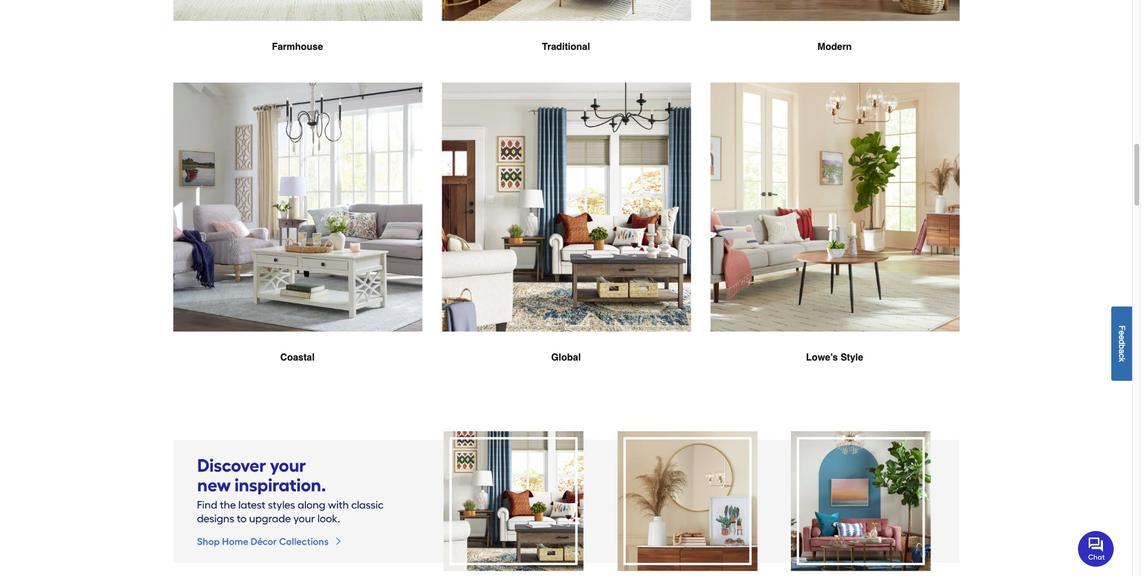 Task type: locate. For each thing, give the bounding box(es) containing it.
e up d
[[1118, 330, 1127, 335]]

modern link
[[710, 0, 960, 83]]

f e e d b a c k button
[[1112, 306, 1132, 381]]

traditional
[[542, 42, 590, 52]]

2 e from the top
[[1118, 335, 1127, 340]]

lowe's
[[806, 352, 838, 363]]

e up b
[[1118, 335, 1127, 340]]

b
[[1118, 344, 1127, 349]]

an off-white room with a gray couch, round wood coffee table and a large fiddle-leaf fig plant. image
[[710, 83, 960, 332]]

1 e from the top
[[1118, 330, 1127, 335]]

e
[[1118, 330, 1127, 335], [1118, 335, 1127, 340]]

a
[[1118, 349, 1127, 354]]

d
[[1118, 340, 1127, 344]]

global link
[[441, 83, 691, 393]]

a white room with blue window curtains, a blue and yellow area rug, and cream couches. image
[[441, 83, 691, 332]]

a home entryway with a bright green wall and a white console table decorated with various decor. image
[[173, 0, 422, 21]]



Task type: vqa. For each thing, say whether or not it's contained in the screenshot.
the b
yes



Task type: describe. For each thing, give the bounding box(es) containing it.
c
[[1118, 354, 1127, 358]]

chat invite button image
[[1078, 531, 1115, 567]]

modern
[[818, 42, 852, 52]]

global
[[551, 352, 581, 363]]

traditional link
[[441, 0, 691, 83]]

style
[[841, 352, 864, 363]]

lowe's style
[[806, 352, 864, 363]]

a living room with accent wallpaper, beige couches, and a glass coffee table. image
[[441, 0, 691, 21]]

coastal
[[280, 352, 315, 363]]

f
[[1118, 325, 1127, 330]]

farmhouse
[[272, 42, 323, 52]]

f e e d b a c k
[[1118, 325, 1127, 362]]

a bright white room with a blue paint accent, a pink couch, and a large fiddle-leaf fig plant. image
[[710, 0, 960, 21]]

coastal link
[[173, 83, 422, 393]]

farmhouse link
[[173, 0, 422, 83]]

a white room with a light gray couch, two blue and white striped chairs, and a white coffee table. image
[[173, 83, 422, 332]]

lowe's style link
[[710, 83, 960, 393]]

discover new inspiration. find the latest styles along with classic designs to upgrade your look. image
[[173, 432, 960, 572]]

k
[[1118, 358, 1127, 362]]



